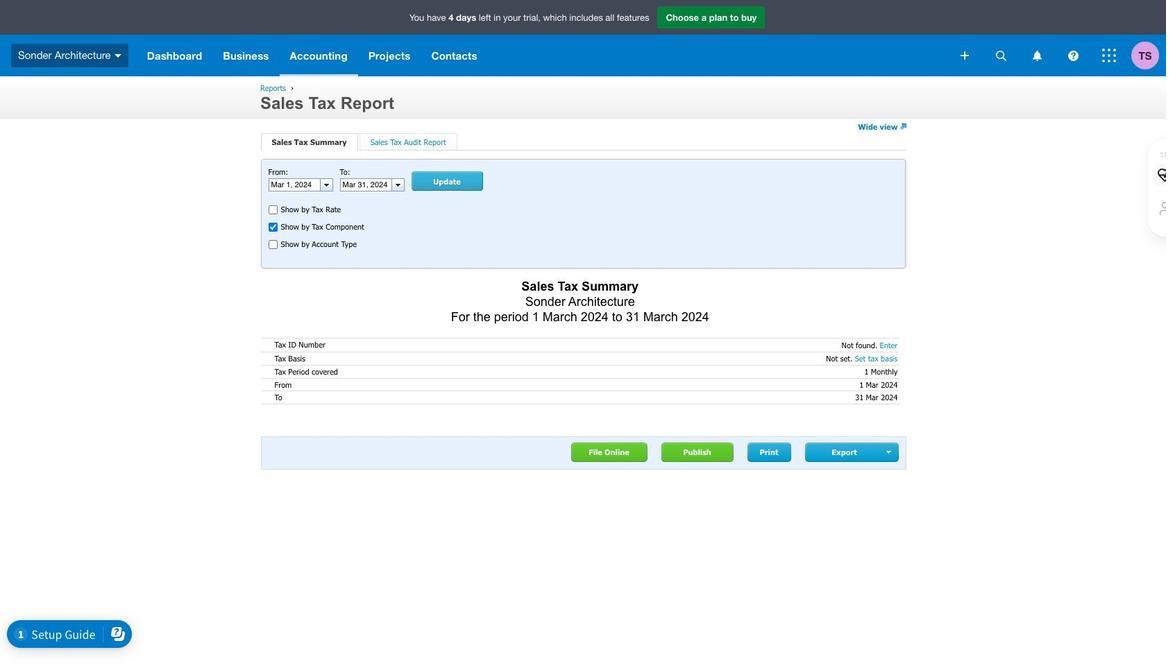 Task type: locate. For each thing, give the bounding box(es) containing it.
svg image
[[1103, 49, 1117, 62], [996, 50, 1006, 61]]

None checkbox
[[268, 206, 277, 215]]

banner
[[0, 0, 1167, 76]]

0 horizontal spatial svg image
[[996, 50, 1006, 61]]

None text field
[[269, 179, 320, 191]]

None text field
[[341, 179, 391, 191]]

svg image
[[1033, 50, 1042, 61], [1068, 50, 1079, 61], [961, 51, 969, 60], [114, 54, 121, 57]]

None checkbox
[[268, 223, 277, 232], [268, 240, 277, 249], [268, 223, 277, 232], [268, 240, 277, 249]]

export options... image
[[887, 451, 893, 454]]



Task type: describe. For each thing, give the bounding box(es) containing it.
1 horizontal spatial svg image
[[1103, 49, 1117, 62]]



Task type: vqa. For each thing, say whether or not it's contained in the screenshot.
text field
yes



